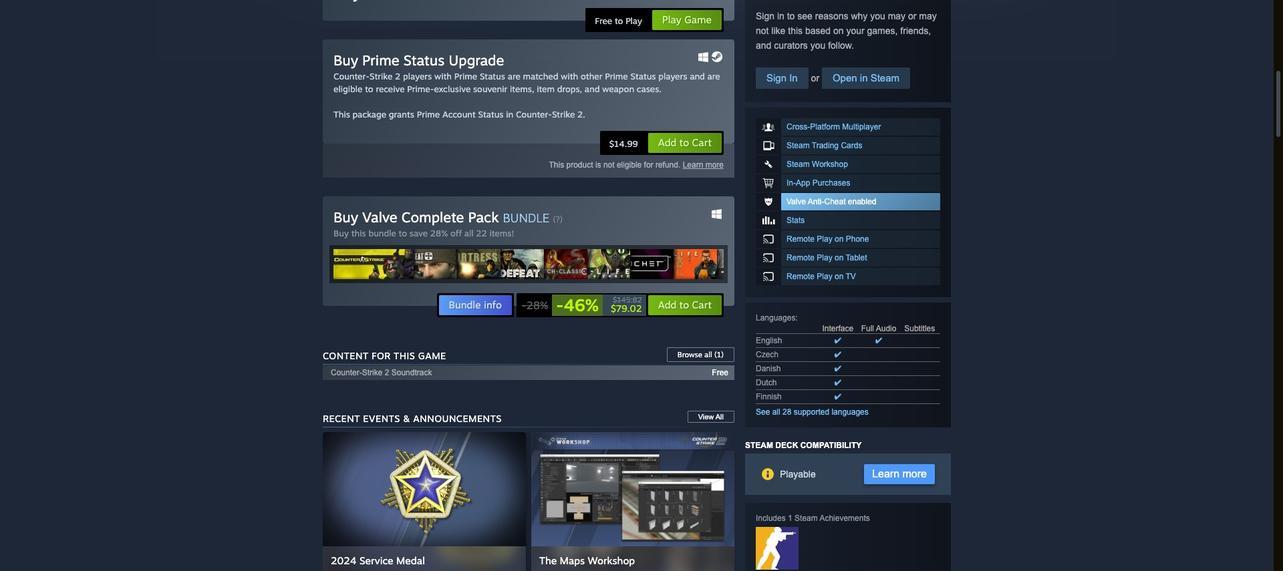 Task type: vqa. For each thing, say whether or not it's contained in the screenshot.
facepunch associated with Developer:
no



Task type: locate. For each thing, give the bounding box(es) containing it.
this left product
[[549, 160, 564, 170]]

this inside sign in to see reasons why you may or may not like this based on your games, friends, and curators you follow.
[[788, 25, 803, 36]]

1 horizontal spatial in
[[777, 11, 785, 21]]

play for remote play on phone
[[817, 235, 833, 244]]

interface
[[822, 324, 854, 334]]

1 horizontal spatial with
[[561, 71, 578, 82]]

0 horizontal spatial 28%
[[430, 228, 448, 239]]

0 vertical spatial more
[[706, 160, 724, 170]]

1 vertical spatial or
[[808, 73, 822, 84]]

0 horizontal spatial 2
[[385, 368, 389, 378]]

0 horizontal spatial with
[[434, 71, 452, 82]]

1 vertical spatial counter-
[[516, 109, 552, 120]]

2
[[395, 71, 401, 82], [385, 368, 389, 378]]

✔ for finnish
[[835, 392, 841, 402]]

multiplayer
[[842, 122, 881, 132]]

1 horizontal spatial this
[[394, 350, 415, 362]]

this up soundtrack
[[394, 350, 415, 362]]

counter- up package
[[334, 71, 370, 82]]

0 vertical spatial this
[[334, 109, 350, 120]]

learn
[[683, 160, 703, 170], [872, 469, 900, 480]]

or
[[908, 11, 917, 21], [808, 73, 822, 84]]

1 vertical spatial free
[[712, 368, 728, 378]]

players
[[403, 71, 432, 82], [658, 71, 687, 82]]

✔ for dutch
[[835, 378, 841, 388]]

valve up stats
[[787, 197, 806, 207]]

✔ for czech
[[835, 350, 841, 360]]

remote down the remote play on tablet
[[787, 272, 815, 281]]

1 horizontal spatial this
[[788, 25, 803, 36]]

1 vertical spatial not
[[603, 160, 615, 170]]

and inside sign in to see reasons why you may or may not like this based on your games, friends, and curators you follow.
[[756, 40, 772, 51]]

strike left "2."
[[552, 109, 575, 120]]

play down the remote play on tablet
[[817, 272, 833, 281]]

languages
[[756, 313, 796, 323]]

play down remote play on phone
[[817, 253, 833, 263]]

on left 'tv' on the top
[[835, 272, 844, 281]]

with
[[434, 71, 452, 82], [561, 71, 578, 82]]

steam workshop
[[787, 160, 848, 169]]

deck
[[775, 441, 798, 450]]

play game link
[[652, 9, 722, 31]]

1 buy from the top
[[334, 51, 358, 69]]

tablet
[[846, 253, 867, 263]]

1 vertical spatial buy
[[334, 209, 358, 226]]

in
[[777, 11, 785, 21], [860, 72, 868, 84], [506, 109, 513, 120]]

status up 'cases.'
[[631, 71, 656, 82]]

in right open
[[860, 72, 868, 84]]

this
[[788, 25, 803, 36], [351, 228, 366, 239]]

0 horizontal spatial players
[[403, 71, 432, 82]]

maps
[[560, 555, 585, 567]]

0 vertical spatial add
[[658, 136, 677, 149]]

0 horizontal spatial free
[[595, 15, 612, 26]]

product
[[566, 160, 593, 170]]

free up other
[[595, 15, 612, 26]]

1 vertical spatial sign
[[767, 72, 787, 84]]

28% left -46%
[[527, 299, 548, 312]]

1 horizontal spatial workshop
[[812, 160, 848, 169]]

2 vertical spatial remote
[[787, 272, 815, 281]]

players up 'cases.'
[[658, 71, 687, 82]]

play inside "link"
[[817, 253, 833, 263]]

3 buy from the top
[[334, 228, 349, 239]]

1 horizontal spatial 2
[[395, 71, 401, 82]]

strike inside counter-strike 2 players with prime status are matched with other prime status players and are eligible to receive prime-exclusive souvenir items, item drops, and weapon cases.
[[370, 71, 393, 82]]

1 horizontal spatial -
[[556, 295, 564, 315]]

you up games,
[[870, 11, 885, 21]]

add to cart link up refund.
[[647, 132, 722, 154]]

0 vertical spatial sign
[[756, 11, 775, 21]]

1 vertical spatial cart
[[692, 299, 712, 311]]

browse
[[678, 350, 702, 360]]

not left like
[[756, 25, 769, 36]]

eligible left for
[[617, 160, 642, 170]]

and down like
[[756, 40, 772, 51]]

add to cart link up browse at the bottom
[[647, 295, 722, 316]]

this left bundle
[[351, 228, 366, 239]]

subtitles
[[904, 324, 935, 334]]

0 vertical spatial you
[[870, 11, 885, 21]]

on left phone on the top
[[835, 235, 844, 244]]

add to cart up browse at the bottom
[[658, 299, 712, 311]]

0 vertical spatial add to cart
[[658, 136, 712, 149]]

0 vertical spatial not
[[756, 25, 769, 36]]

0 vertical spatial buy
[[334, 51, 358, 69]]

status down 'souvenir'
[[478, 109, 504, 120]]

2 add to cart from the top
[[658, 299, 712, 311]]

1 horizontal spatial players
[[658, 71, 687, 82]]

steam for trading
[[787, 141, 810, 150]]

sign up like
[[756, 11, 775, 21]]

play left "play game" link
[[626, 15, 642, 26]]

remote play on tv
[[787, 272, 856, 281]]

in for sign
[[777, 11, 785, 21]]

add to cart up refund.
[[658, 136, 712, 149]]

1 vertical spatial strike
[[552, 109, 575, 120]]

strike down for
[[362, 368, 383, 378]]

workshop up purchases
[[812, 160, 848, 169]]

buy for buy this bundle to save 28% off all 22 items!
[[334, 228, 349, 239]]

(1)
[[714, 350, 724, 360]]

1 horizontal spatial may
[[919, 11, 937, 21]]

games,
[[867, 25, 898, 36]]

to inside counter-strike 2 players with prime status are matched with other prime status players and are eligible to receive prime-exclusive souvenir items, item drops, and weapon cases.
[[365, 84, 373, 94]]

2024
[[331, 555, 357, 567]]

based
[[805, 25, 831, 36]]

cases.
[[637, 84, 662, 94]]

recent
[[323, 413, 360, 424]]

0 vertical spatial add to cart link
[[647, 132, 722, 154]]

2 up receive
[[395, 71, 401, 82]]

2 inside counter-strike 2 players with prime status are matched with other prime status players and are eligible to receive prime-exclusive souvenir items, item drops, and weapon cases.
[[395, 71, 401, 82]]

all for see all 28 supported languages
[[772, 408, 780, 417]]

not right the is
[[603, 160, 615, 170]]

- right -28% at the bottom left of the page
[[556, 295, 564, 315]]

0 vertical spatial free
[[595, 15, 612, 26]]

prime up exclusive
[[454, 71, 477, 82]]

1 vertical spatial learn
[[872, 469, 900, 480]]

view all link
[[687, 411, 735, 423]]

2 cart from the top
[[692, 299, 712, 311]]

2 horizontal spatial and
[[756, 40, 772, 51]]

0 vertical spatial game
[[684, 13, 712, 26]]

remote for remote play on tablet
[[787, 253, 815, 263]]

1 horizontal spatial more
[[903, 469, 927, 480]]

strike for soundtrack
[[362, 368, 383, 378]]

1 vertical spatial remote
[[787, 253, 815, 263]]

steam for deck
[[745, 441, 773, 450]]

sign
[[756, 11, 775, 21], [767, 72, 787, 84]]

0 vertical spatial counter-
[[334, 71, 370, 82]]

remote down stats
[[787, 235, 815, 244]]

2 are from the left
[[707, 71, 720, 82]]

eligible up package
[[334, 84, 363, 94]]

2 vertical spatial strike
[[362, 368, 383, 378]]

1 horizontal spatial 28%
[[527, 299, 548, 312]]

0 vertical spatial cart
[[692, 136, 712, 149]]

2 horizontal spatial all
[[772, 408, 780, 417]]

valve anti-cheat enabled link
[[756, 193, 940, 211]]

phone
[[846, 235, 869, 244]]

the
[[539, 555, 557, 567]]

this
[[334, 109, 350, 120], [549, 160, 564, 170], [394, 350, 415, 362]]

on left tablet
[[835, 253, 844, 263]]

2 players from the left
[[658, 71, 687, 82]]

upgrade
[[449, 51, 504, 69]]

0 horizontal spatial -
[[522, 299, 527, 312]]

sign in
[[767, 72, 798, 84]]

this up curators
[[788, 25, 803, 36]]

$145.82 $79.02
[[611, 295, 642, 314]]

you down based on the right of the page
[[810, 40, 826, 51]]

valve up bundle
[[362, 209, 398, 226]]

✔ for danish
[[835, 364, 841, 374]]

1 horizontal spatial learn more link
[[864, 464, 935, 485]]

in down items,
[[506, 109, 513, 120]]

players up prime-
[[403, 71, 432, 82]]

counter- for counter-strike 2 soundtrack
[[331, 368, 362, 378]]

1 are from the left
[[508, 71, 521, 82]]

2 horizontal spatial in
[[860, 72, 868, 84]]

exclusive
[[434, 84, 471, 94]]

announcements
[[413, 413, 502, 424]]

counter- down the content
[[331, 368, 362, 378]]

remote inside "link"
[[787, 253, 815, 263]]

steam up the "app"
[[787, 160, 810, 169]]

with up drops,
[[561, 71, 578, 82]]

workshop right maps
[[588, 555, 635, 567]]

3 remote from the top
[[787, 272, 815, 281]]

all left "(1)"
[[704, 350, 712, 360]]

0 vertical spatial remote
[[787, 235, 815, 244]]

1 vertical spatial all
[[704, 350, 712, 360]]

-
[[556, 295, 564, 315], [522, 299, 527, 312]]

may up games,
[[888, 11, 906, 21]]

on
[[833, 25, 844, 36], [835, 235, 844, 244], [835, 253, 844, 263], [835, 272, 844, 281]]

in inside sign in to see reasons why you may or may not like this based on your games, friends, and curators you follow.
[[777, 11, 785, 21]]

0 horizontal spatial may
[[888, 11, 906, 21]]

learn more link
[[683, 160, 724, 170], [864, 464, 935, 485]]

1 vertical spatial you
[[810, 40, 826, 51]]

open in steam
[[833, 72, 900, 84]]

why
[[851, 11, 868, 21]]

2 vertical spatial in
[[506, 109, 513, 120]]

$79.02
[[611, 303, 642, 314]]

22
[[476, 228, 487, 239]]

2 horizontal spatial this
[[549, 160, 564, 170]]

2 with from the left
[[561, 71, 578, 82]]

0 vertical spatial all
[[464, 228, 474, 239]]

counter- down item
[[516, 109, 552, 120]]

are
[[508, 71, 521, 82], [707, 71, 720, 82]]

0 horizontal spatial workshop
[[588, 555, 635, 567]]

on up the follow.
[[833, 25, 844, 36]]

content
[[323, 350, 369, 362]]

2 may from the left
[[919, 11, 937, 21]]

with up exclusive
[[434, 71, 452, 82]]

sign inside sign in to see reasons why you may or may not like this based on your games, friends, and curators you follow.
[[756, 11, 775, 21]]

content for this game
[[323, 350, 446, 362]]

on for phone
[[835, 235, 844, 244]]

1 vertical spatial add to cart link
[[647, 295, 722, 316]]

strike up receive
[[370, 71, 393, 82]]

0 vertical spatial this
[[788, 25, 803, 36]]

counter-
[[334, 71, 370, 82], [516, 109, 552, 120], [331, 368, 362, 378]]

your
[[846, 25, 865, 36]]

1 horizontal spatial free
[[712, 368, 728, 378]]

add to cart link
[[647, 132, 722, 154], [647, 295, 722, 316]]

to inside sign in to see reasons why you may or may not like this based on your games, friends, and curators you follow.
[[787, 11, 795, 21]]

2 down content for this game
[[385, 368, 389, 378]]

curators
[[774, 40, 808, 51]]

1 vertical spatial this
[[351, 228, 366, 239]]

sign for sign in
[[767, 72, 787, 84]]

or right in
[[808, 73, 822, 84]]

2 add to cart link from the top
[[647, 295, 722, 316]]

add to cart for first add to cart link from the top
[[658, 136, 712, 149]]

add to cart for 1st add to cart link from the bottom of the page
[[658, 299, 712, 311]]

buy this bundle to save 28% off all 22 items!
[[334, 228, 514, 239]]

free to play
[[595, 15, 642, 26]]

in-
[[787, 178, 796, 188]]

1 horizontal spatial or
[[908, 11, 917, 21]]

soundtrack
[[391, 368, 432, 378]]

1 vertical spatial add
[[658, 299, 677, 311]]

steam inside "link"
[[787, 141, 810, 150]]

cart
[[692, 136, 712, 149], [692, 299, 712, 311]]

are up items,
[[508, 71, 521, 82]]

free down "(1)"
[[712, 368, 728, 378]]

free for free
[[712, 368, 728, 378]]

1 cart from the top
[[692, 136, 712, 149]]

0 vertical spatial learn
[[683, 160, 703, 170]]

bundle
[[503, 211, 549, 225]]

0 horizontal spatial valve
[[362, 209, 398, 226]]

the maps workshop link
[[531, 432, 735, 571]]

buy
[[334, 51, 358, 69], [334, 209, 358, 226], [334, 228, 349, 239]]

all left the 22
[[464, 228, 474, 239]]

0 vertical spatial and
[[756, 40, 772, 51]]

may up friends,
[[919, 11, 937, 21]]

0 vertical spatial or
[[908, 11, 917, 21]]

a new beginning image
[[756, 527, 799, 570]]

sign for sign in to see reasons why you may or may not like this based on your games, friends, and curators you follow.
[[756, 11, 775, 21]]

2 vertical spatial and
[[585, 84, 600, 94]]

2 add from the top
[[658, 299, 677, 311]]

1 horizontal spatial all
[[704, 350, 712, 360]]

follow.
[[828, 40, 854, 51]]

view all
[[698, 413, 724, 421]]

this left package
[[334, 109, 350, 120]]

1 horizontal spatial learn
[[872, 469, 900, 480]]

weapon
[[602, 84, 634, 94]]

1 add to cart from the top
[[658, 136, 712, 149]]

remote for remote play on phone
[[787, 235, 815, 244]]

1 add from the top
[[658, 136, 677, 149]]

learn more
[[872, 469, 927, 480]]

steam trading cards
[[787, 141, 862, 150]]

on inside "link"
[[835, 253, 844, 263]]

counter- inside counter-strike 2 players with prime status are matched with other prime status players and are eligible to receive prime-exclusive souvenir items, item drops, and weapon cases.
[[334, 71, 370, 82]]

1 horizontal spatial and
[[690, 71, 705, 82]]

add right $145.82
[[658, 299, 677, 311]]

in up like
[[777, 11, 785, 21]]

2 vertical spatial all
[[772, 408, 780, 417]]

remote up remote play on tv
[[787, 253, 815, 263]]

prime up weapon
[[605, 71, 628, 82]]

1 horizontal spatial you
[[870, 11, 885, 21]]

28% left "off"
[[430, 228, 448, 239]]

is
[[595, 160, 601, 170]]

1 vertical spatial 2
[[385, 368, 389, 378]]

0 horizontal spatial are
[[508, 71, 521, 82]]

2 vertical spatial buy
[[334, 228, 349, 239]]

open in steam link
[[822, 68, 910, 89]]

or up friends,
[[908, 11, 917, 21]]

0 vertical spatial in
[[777, 11, 785, 21]]

0 horizontal spatial and
[[585, 84, 600, 94]]

and down other
[[585, 84, 600, 94]]

steam left deck
[[745, 441, 773, 450]]

play for remote play on tv
[[817, 272, 833, 281]]

- right info
[[522, 299, 527, 312]]

0 horizontal spatial learn
[[683, 160, 703, 170]]

1 horizontal spatial not
[[756, 25, 769, 36]]

cards
[[841, 141, 862, 150]]

1 vertical spatial game
[[418, 350, 446, 362]]

all left 28
[[772, 408, 780, 417]]

1 vertical spatial learn more link
[[864, 464, 935, 485]]

steam down the cross- at the top right
[[787, 141, 810, 150]]

are down "play game" link
[[707, 71, 720, 82]]

status up prime-
[[403, 51, 445, 69]]

28%
[[430, 228, 448, 239], [527, 299, 548, 312]]

and down "play game" link
[[690, 71, 705, 82]]

play up the remote play on tablet
[[817, 235, 833, 244]]

sign left in
[[767, 72, 787, 84]]

add
[[658, 136, 677, 149], [658, 299, 677, 311]]

1 remote from the top
[[787, 235, 815, 244]]

0 vertical spatial eligible
[[334, 84, 363, 94]]

0 vertical spatial 2
[[395, 71, 401, 82]]

valve
[[787, 197, 806, 207], [362, 209, 398, 226]]

2 remote from the top
[[787, 253, 815, 263]]

this product is not eligible for refund. learn more
[[549, 160, 724, 170]]

add up refund.
[[658, 136, 677, 149]]

platform
[[810, 122, 840, 132]]

0 vertical spatial 28%
[[430, 228, 448, 239]]

1 vertical spatial in
[[860, 72, 868, 84]]



Task type: describe. For each thing, give the bounding box(es) containing it.
on inside sign in to see reasons why you may or may not like this based on your games, friends, and curators you follow.
[[833, 25, 844, 36]]

stats
[[787, 216, 805, 225]]

package
[[353, 109, 386, 120]]

the maps workshop
[[539, 555, 635, 567]]

finnish
[[756, 392, 782, 402]]

off
[[450, 228, 462, 239]]

0 horizontal spatial more
[[706, 160, 724, 170]]

souvenir
[[473, 84, 507, 94]]

add for 1st add to cart link from the bottom of the page
[[658, 299, 677, 311]]

remote for remote play on tv
[[787, 272, 815, 281]]

receive
[[376, 84, 405, 94]]

- for 46%
[[556, 295, 564, 315]]

0 horizontal spatial this
[[351, 228, 366, 239]]

1
[[788, 514, 792, 523]]

or inside sign in to see reasons why you may or may not like this based on your games, friends, and curators you follow.
[[908, 11, 917, 21]]

remote play on phone link
[[756, 231, 940, 248]]

counter-strike 2 soundtrack
[[331, 368, 432, 378]]

add for first add to cart link from the top
[[658, 136, 677, 149]]

includes
[[756, 514, 786, 523]]

full audio
[[861, 324, 897, 334]]

- for 28%
[[522, 299, 527, 312]]

0 vertical spatial workshop
[[812, 160, 848, 169]]

for
[[372, 350, 391, 362]]

tv
[[846, 272, 856, 281]]

service
[[359, 555, 393, 567]]

1 vertical spatial valve
[[362, 209, 398, 226]]

1 may from the left
[[888, 11, 906, 21]]

-28%
[[522, 299, 548, 312]]

cross-
[[787, 122, 810, 132]]

all
[[716, 413, 724, 421]]

grants
[[389, 109, 414, 120]]

remote play on tablet
[[787, 253, 867, 263]]

bundle info link
[[438, 295, 513, 316]]

0 horizontal spatial you
[[810, 40, 826, 51]]

view
[[698, 413, 714, 421]]

see
[[756, 408, 770, 417]]

2 vertical spatial this
[[394, 350, 415, 362]]

friends,
[[900, 25, 931, 36]]

czech
[[756, 350, 779, 360]]

eligible inside counter-strike 2 players with prime status are matched with other prime status players and are eligible to receive prime-exclusive souvenir items, item drops, and weapon cases.
[[334, 84, 363, 94]]

in-app purchases
[[787, 178, 850, 188]]

1 players from the left
[[403, 71, 432, 82]]

items!
[[490, 228, 514, 239]]

2 for players
[[395, 71, 401, 82]]

prime down prime-
[[417, 109, 440, 120]]

1 vertical spatial more
[[903, 469, 927, 480]]

this for this package grants prime account status in counter-strike 2.
[[334, 109, 350, 120]]

buy valve complete pack bundle (?)
[[334, 209, 563, 226]]

1 with from the left
[[434, 71, 452, 82]]

2 for soundtrack
[[385, 368, 389, 378]]

2024 service medal
[[331, 555, 425, 567]]

medal
[[396, 555, 425, 567]]

✔ for english
[[835, 336, 841, 346]]

0 horizontal spatial in
[[506, 109, 513, 120]]

cheat
[[824, 197, 846, 207]]

1 vertical spatial workshop
[[588, 555, 635, 567]]

counter- for counter-strike 2 players with prime status are matched with other prime status players and are eligible to receive prime-exclusive souvenir items, item drops, and weapon cases.
[[334, 71, 370, 82]]

danish
[[756, 364, 781, 374]]

stats link
[[756, 212, 940, 229]]

2 buy from the top
[[334, 209, 358, 226]]

complete
[[402, 209, 464, 226]]

items,
[[510, 84, 534, 94]]

0 horizontal spatial not
[[603, 160, 615, 170]]

:
[[796, 313, 798, 323]]

sign in link
[[756, 68, 808, 89]]

$14.99
[[609, 138, 638, 149]]

cross-platform multiplayer link
[[756, 118, 940, 136]]

steam for workshop
[[787, 160, 810, 169]]

0 horizontal spatial game
[[418, 350, 446, 362]]

0 horizontal spatial all
[[464, 228, 474, 239]]

strike for players
[[370, 71, 393, 82]]

in
[[789, 72, 798, 84]]

remote play on phone
[[787, 235, 869, 244]]

steam deck compatibility
[[745, 441, 862, 450]]

refund.
[[656, 160, 681, 170]]

pack
[[468, 209, 499, 226]]

1 add to cart link from the top
[[647, 132, 722, 154]]

on for tv
[[835, 272, 844, 281]]

play for remote play on tablet
[[817, 253, 833, 263]]

languages
[[832, 408, 869, 417]]

for
[[644, 160, 653, 170]]

status up 'souvenir'
[[480, 71, 505, 82]]

this for this product is not eligible for refund. learn more
[[549, 160, 564, 170]]

trading
[[812, 141, 839, 150]]

all for browse all (1)
[[704, 350, 712, 360]]

drops,
[[557, 84, 582, 94]]

prime-
[[407, 84, 434, 94]]

account
[[442, 109, 476, 120]]

this package grants prime account status in counter-strike 2.
[[334, 109, 585, 120]]

play right free to play
[[662, 13, 682, 26]]

46%
[[564, 295, 599, 315]]

save
[[410, 228, 428, 239]]

item
[[537, 84, 555, 94]]

1 horizontal spatial game
[[684, 13, 712, 26]]

app
[[796, 178, 810, 188]]

purchases
[[812, 178, 850, 188]]

1 vertical spatial and
[[690, 71, 705, 82]]

on for tablet
[[835, 253, 844, 263]]

matched
[[523, 71, 558, 82]]

supported
[[794, 408, 829, 417]]

0 horizontal spatial or
[[808, 73, 822, 84]]

in-app purchases link
[[756, 174, 940, 192]]

buy for buy prime status upgrade
[[334, 51, 358, 69]]

other
[[581, 71, 603, 82]]

like
[[771, 25, 786, 36]]

in for open
[[860, 72, 868, 84]]

sign in to see reasons why you may or may not like this based on your games, friends, and curators you follow.
[[756, 11, 937, 51]]

-46%
[[556, 295, 599, 315]]

recent events & announcements
[[323, 413, 502, 424]]

browse all (1)
[[678, 350, 724, 360]]

not inside sign in to see reasons why you may or may not like this based on your games, friends, and curators you follow.
[[756, 25, 769, 36]]

1 vertical spatial eligible
[[617, 160, 642, 170]]

anti-
[[808, 197, 824, 207]]

1 vertical spatial 28%
[[527, 299, 548, 312]]

(?)
[[553, 215, 563, 225]]

prime up receive
[[362, 51, 399, 69]]

$145.82
[[613, 295, 642, 305]]

steam trading cards link
[[756, 137, 940, 154]]

0 vertical spatial valve
[[787, 197, 806, 207]]

&
[[403, 413, 410, 424]]

free for free to play
[[595, 15, 612, 26]]

steam workshop link
[[756, 156, 940, 173]]

steam right 1
[[795, 514, 818, 523]]

see
[[797, 11, 813, 21]]

reasons
[[815, 11, 848, 21]]

steam right open
[[871, 72, 900, 84]]

0 vertical spatial learn more link
[[683, 160, 724, 170]]

dutch
[[756, 378, 777, 388]]

bundle
[[449, 299, 481, 311]]



